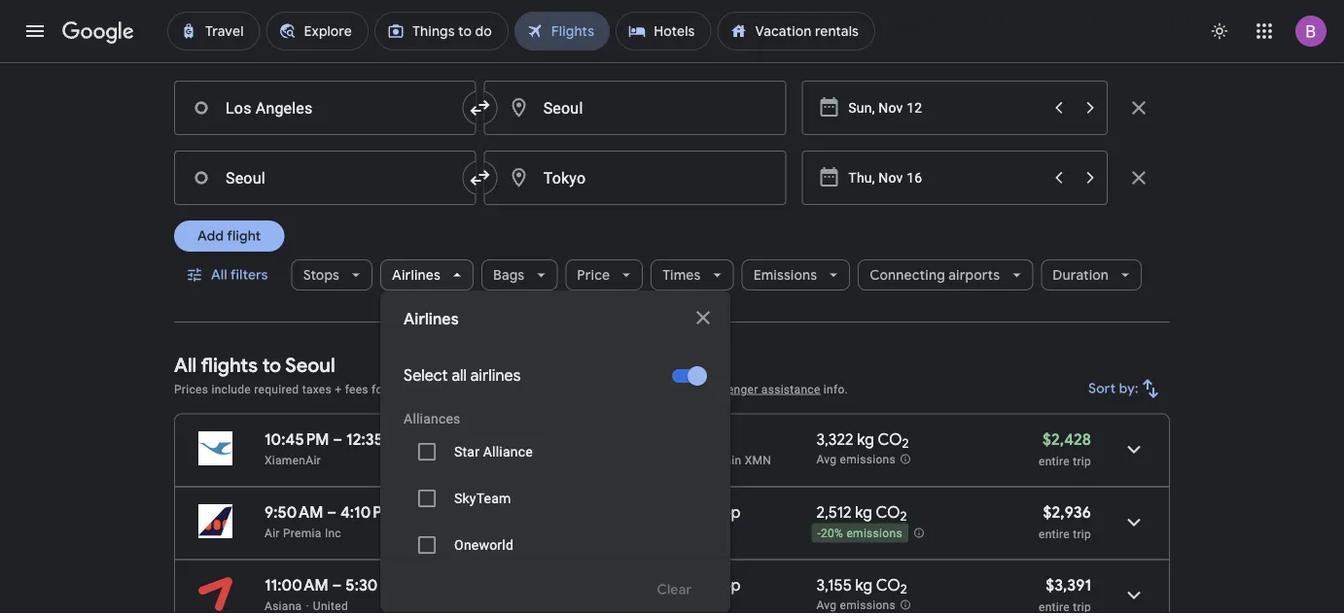 Task type: locate. For each thing, give the bounding box(es) containing it.
10:45 pm
[[265, 430, 329, 450]]

nonstop for 1st nonstop flight. "element" from the bottom
[[680, 576, 741, 596]]

all for all filters
[[211, 267, 227, 284]]

flight details. leaves los angeles international airport at 9:50 am on sunday, november 12 and arrives at incheon international airport at 4:10 pm on monday, november 13. image
[[1111, 500, 1158, 546]]

1 vertical spatial nonstop
[[680, 576, 741, 596]]

co for 2,512
[[876, 503, 900, 523]]

10:45 pm – 12:35 pm xiamenair
[[265, 430, 408, 467]]

Arrival time: 4:10 PM on  Monday, November 13. text field
[[340, 503, 405, 523]]

0 vertical spatial nonstop flight. element
[[680, 503, 741, 526]]

– left "12:35 pm"
[[333, 430, 343, 450]]

to
[[262, 353, 281, 378]]

2428 US dollars text field
[[1043, 430, 1092, 450]]

1 avg emissions from the top
[[817, 454, 896, 467]]

united
[[313, 600, 348, 613]]

all left filters
[[211, 267, 227, 284]]

filters
[[230, 267, 268, 284]]

passengers.
[[400, 383, 467, 396]]

kg right 3,322
[[857, 430, 875, 450]]

2 avg emissions from the top
[[817, 599, 896, 613]]

– for 11:00 am
[[332, 576, 342, 596]]

co
[[878, 430, 902, 450], [876, 503, 900, 523], [876, 576, 901, 596]]

trip inside $2,936 entire trip
[[1073, 528, 1092, 541]]

stops
[[303, 267, 340, 284]]

1 vertical spatial entire
[[1039, 528, 1070, 541]]

remove flight from los angeles to seoul on sun, nov 12 image
[[1128, 96, 1151, 120]]

0 vertical spatial avg emissions
[[817, 454, 896, 467]]

air
[[265, 527, 280, 540]]

asiana
[[265, 600, 302, 613]]

entire inside $2,428 entire trip
[[1039, 455, 1070, 468]]

kg for 3,155
[[856, 576, 873, 596]]

2 nonstop from the top
[[680, 576, 741, 596]]

0 horizontal spatial 4
[[340, 47, 348, 63]]

1 vertical spatial avg
[[817, 599, 837, 613]]

passenger assistance button
[[701, 383, 821, 396]]

12:35 pm
[[346, 430, 408, 450]]

2 left "hr"
[[680, 454, 687, 467]]

11:00 am
[[265, 576, 329, 596]]

$2,428 entire trip
[[1039, 430, 1092, 468]]

2 vertical spatial co
[[876, 576, 901, 596]]

xiamenair
[[265, 454, 321, 467]]

entire down '2428 us dollars' text field
[[1039, 455, 1070, 468]]

kg
[[857, 430, 875, 450], [855, 503, 873, 523], [856, 576, 873, 596]]

trip
[[1073, 455, 1092, 468], [1073, 528, 1092, 541]]

emissions down 3,322 kg co 2
[[840, 454, 896, 467]]

price button
[[566, 252, 643, 299]]

airlines right stops popup button
[[392, 267, 441, 284]]

taxes
[[302, 383, 332, 396]]

may apply. passenger assistance
[[636, 383, 821, 396]]

airlines
[[471, 366, 521, 386]]

avg down 3,155
[[817, 599, 837, 613]]

trip down $2,428
[[1073, 455, 1092, 468]]

0 vertical spatial 4
[[340, 47, 348, 63]]

airlines down airlines popup button
[[404, 310, 459, 330]]

all flights to seoul
[[174, 353, 335, 378]]

1 vertical spatial all
[[174, 353, 197, 378]]

kg inside 3,322 kg co 2
[[857, 430, 875, 450]]

star
[[454, 444, 480, 460]]

0 vertical spatial avg
[[817, 454, 837, 467]]

flights
[[201, 353, 258, 378]]

entire inside $2,936 entire trip
[[1039, 528, 1070, 541]]

– up inc at the bottom left of the page
[[327, 503, 337, 523]]

0 vertical spatial all
[[211, 267, 227, 284]]

kg for 2,512
[[855, 503, 873, 523]]

bags
[[493, 267, 525, 284]]

nonstop flight. element
[[680, 503, 741, 526], [680, 576, 741, 599]]

1 vertical spatial emissions
[[847, 527, 903, 541]]

2936 US dollars text field
[[1043, 503, 1092, 523]]

stops button
[[292, 252, 373, 299]]

2 for 3,155
[[901, 582, 908, 598]]

co up the -20% emissions
[[876, 503, 900, 523]]

co inside 3,155 kg co 2
[[876, 576, 901, 596]]

prices
[[174, 383, 208, 396]]

swap origin and destination. image
[[469, 96, 492, 120]]

all
[[211, 267, 227, 284], [174, 353, 197, 378]]

0 vertical spatial nonstop
[[680, 503, 741, 523]]

1 vertical spatial avg emissions
[[817, 599, 896, 613]]

1 vertical spatial 4
[[390, 383, 397, 396]]

all inside button
[[211, 267, 227, 284]]

for
[[372, 383, 387, 396]]

1 vertical spatial kg
[[855, 503, 873, 523]]

2 inside 2,512 kg co 2
[[900, 509, 907, 526]]

1 nonstop from the top
[[680, 503, 741, 523]]

Departure text field
[[849, 152, 1042, 204]]

4 button
[[305, 32, 383, 79]]

premia
[[283, 527, 322, 540]]

2 avg from the top
[[817, 599, 837, 613]]

4:10 pm
[[340, 503, 396, 523]]

2 inside 3,322 kg co 2
[[902, 436, 909, 453]]

times button
[[651, 252, 734, 299]]

icn
[[584, 600, 604, 613]]

avg
[[817, 454, 837, 467], [817, 599, 837, 613]]

kg for 3,322
[[857, 430, 875, 450]]

2 inside 3,155 kg co 2
[[901, 582, 908, 598]]

2 trip from the top
[[1073, 528, 1092, 541]]

leaves los angeles international airport at 9:50 am on sunday, november 12 and arrives at incheon international airport at 4:10 pm on monday, november 13. element
[[265, 503, 405, 523]]

kg inside 3,155 kg co 2
[[856, 576, 873, 596]]

0 vertical spatial airlines
[[392, 267, 441, 284]]

emissions for 3,155
[[840, 599, 896, 613]]

0 horizontal spatial all
[[174, 353, 197, 378]]

nonstop for second nonstop flight. "element" from the bottom of the page
[[680, 503, 741, 523]]

airlines
[[392, 267, 441, 284], [404, 310, 459, 330]]

connecting
[[870, 267, 945, 284]]

None text field
[[484, 81, 786, 135], [484, 151, 786, 205], [484, 81, 786, 135], [484, 151, 786, 205]]

2
[[902, 436, 909, 453], [680, 454, 687, 467], [900, 509, 907, 526], [901, 582, 908, 598]]

kg up the -20% emissions
[[855, 503, 873, 523]]

avg emissions down 3,322 kg co 2
[[817, 454, 896, 467]]

2 up the -20% emissions
[[900, 509, 907, 526]]

all
[[452, 366, 467, 386]]

None search field
[[174, 32, 1170, 614]]

nonstop
[[680, 503, 741, 523], [680, 576, 741, 596]]

0 vertical spatial trip
[[1073, 455, 1092, 468]]

2 vertical spatial emissions
[[840, 599, 896, 613]]

2 right 3,322
[[902, 436, 909, 453]]

None field
[[174, 38, 301, 73], [387, 38, 487, 73], [174, 38, 301, 73], [387, 38, 487, 73]]

4
[[340, 47, 348, 63], [390, 383, 397, 396]]

lax – icn
[[554, 600, 604, 613]]

co right 3,155
[[876, 576, 901, 596]]

trip down $2,936 text field at the right bottom of the page
[[1073, 528, 1092, 541]]

3,322 kg co 2
[[817, 430, 909, 453]]

2 for 2,512
[[900, 509, 907, 526]]

all up 'prices'
[[174, 353, 197, 378]]

0 vertical spatial co
[[878, 430, 902, 450]]

None text field
[[174, 81, 476, 135], [174, 151, 476, 205], [174, 81, 476, 135], [174, 151, 476, 205]]

co inside 3,322 kg co 2
[[878, 430, 902, 450]]

flight details. leaves los angeles international airport at 11:00 am on sunday, november 12 and arrives at incheon international airport at 5:30 pm on monday, november 13. image
[[1111, 573, 1158, 614]]

3391 US dollars text field
[[1046, 576, 1092, 596]]

1 vertical spatial co
[[876, 503, 900, 523]]

emissions for 3,322
[[840, 454, 896, 467]]

none search field containing airlines
[[174, 32, 1170, 614]]

add flight
[[197, 228, 261, 245]]

avg for 3,155
[[817, 599, 837, 613]]

avg for 3,322
[[817, 454, 837, 467]]

2 entire from the top
[[1039, 528, 1070, 541]]

co for 3,155
[[876, 576, 901, 596]]

passenger
[[701, 383, 758, 396]]

avg down 3,322
[[817, 454, 837, 467]]

– up united
[[332, 576, 342, 596]]

1 vertical spatial trip
[[1073, 528, 1092, 541]]

trip for $2,428
[[1073, 455, 1092, 468]]

flight details. leaves los angeles international airport at 10:45 pm on sunday, november 12 and arrives at incheon international airport at 12:35 pm on tuesday, november 14. image
[[1111, 427, 1158, 473]]

avg emissions down 3,155 kg co 2
[[817, 599, 896, 613]]

connecting airports
[[870, 267, 1000, 284]]

emissions down 3,155 kg co 2
[[840, 599, 896, 613]]

1 vertical spatial nonstop flight. element
[[680, 576, 741, 599]]

avg emissions
[[817, 454, 896, 467], [817, 599, 896, 613]]

1 horizontal spatial all
[[211, 267, 227, 284]]

main menu image
[[23, 19, 47, 43]]

Departure time: 11:00 AM. text field
[[265, 576, 329, 596]]

Departure time: 10:45 PM. text field
[[265, 430, 329, 450]]

2 right 3,155
[[901, 582, 908, 598]]

emissions
[[754, 267, 817, 284]]

– inside 10:45 pm – 12:35 pm xiamenair
[[333, 430, 343, 450]]

co inside 2,512 kg co 2
[[876, 503, 900, 523]]

0 vertical spatial entire
[[1039, 455, 1070, 468]]

co right 3,322
[[878, 430, 902, 450]]

include
[[212, 383, 251, 396]]

– inside 9:50 am – 4:10 pm air premia inc
[[327, 503, 337, 523]]

0 vertical spatial kg
[[857, 430, 875, 450]]

kg inside 2,512 kg co 2
[[855, 503, 873, 523]]

1 trip from the top
[[1073, 455, 1092, 468]]

co for 3,322
[[878, 430, 902, 450]]

2 vertical spatial kg
[[856, 576, 873, 596]]

1 avg from the top
[[817, 454, 837, 467]]

kg right 3,155
[[856, 576, 873, 596]]

trip for $2,936
[[1073, 528, 1092, 541]]

entire
[[1039, 455, 1070, 468], [1039, 528, 1070, 541]]

entire down $2,936 text field at the right bottom of the page
[[1039, 528, 1070, 541]]

trip inside $2,428 entire trip
[[1073, 455, 1092, 468]]

Departure time: 9:50 AM. text field
[[265, 503, 323, 523]]

airlines inside popup button
[[392, 267, 441, 284]]

0 vertical spatial emissions
[[840, 454, 896, 467]]

airports
[[949, 267, 1000, 284]]

4 inside popup button
[[340, 47, 348, 63]]

emissions down 2,512 kg co 2
[[847, 527, 903, 541]]

– down total duration 13 hr 30 min. element
[[576, 600, 584, 613]]

–
[[333, 430, 343, 450], [327, 503, 337, 523], [332, 576, 342, 596], [576, 600, 584, 613]]

2 nonstop flight. element from the top
[[680, 576, 741, 599]]

1 entire from the top
[[1039, 455, 1070, 468]]

$2,936 entire trip
[[1039, 503, 1092, 541]]



Task type: describe. For each thing, give the bounding box(es) containing it.
total duration 13 hr 30 min. element
[[554, 576, 680, 599]]

1 horizontal spatial 4
[[390, 383, 397, 396]]

40
[[705, 454, 718, 467]]

change appearance image
[[1197, 8, 1243, 54]]

2 for 3,322
[[902, 436, 909, 453]]

add
[[197, 228, 224, 245]]

3,155
[[817, 576, 852, 596]]

sort by:
[[1089, 380, 1139, 398]]

– for 10:45 pm
[[333, 430, 343, 450]]

swap origin and destination. image
[[469, 166, 492, 190]]

seoul
[[285, 353, 335, 378]]

close dialog image
[[692, 306, 715, 330]]

duration button
[[1041, 252, 1142, 299]]

layover (1 of 1) is a 2 hr 40 min layover at xiamen gaoqi international airport in xiamen. element
[[680, 453, 807, 468]]

11:00 am – 5:30 pm
[[265, 576, 403, 596]]

apply.
[[666, 383, 698, 396]]

skyteam
[[454, 491, 511, 507]]

– for lax
[[576, 600, 584, 613]]

by:
[[1120, 380, 1139, 398]]

2,512
[[817, 503, 852, 523]]

Arrival time: 5:30 PM on  Monday, November 13. text field
[[346, 576, 412, 596]]

add flight button
[[174, 221, 284, 252]]

alliance
[[483, 444, 533, 460]]

select
[[404, 366, 448, 386]]

hr
[[690, 454, 701, 467]]

20%
[[821, 527, 844, 541]]

$2,936
[[1043, 503, 1092, 523]]

5:30 pm
[[346, 576, 403, 596]]

star alliance
[[454, 444, 533, 460]]

all filters
[[211, 267, 268, 284]]

entire for $2,936
[[1039, 528, 1070, 541]]

+
[[335, 383, 342, 396]]

inc
[[325, 527, 341, 540]]

duration
[[1053, 267, 1109, 284]]

9:50 am
[[265, 503, 323, 523]]

charges
[[519, 383, 563, 396]]

Arrival time: 12:35 PM on  Tuesday, November 14. text field
[[346, 430, 419, 450]]

remove flight from seoul to tokyo on thu, nov 16 image
[[1128, 166, 1151, 190]]

price
[[577, 267, 610, 284]]

– for 9:50 am
[[327, 503, 337, 523]]

bags button
[[482, 252, 558, 299]]

flight
[[227, 228, 261, 245]]

all for all flights to seoul
[[174, 353, 197, 378]]

lax
[[554, 600, 576, 613]]

leaves los angeles international airport at 11:00 am on sunday, november 12 and arrives at incheon international airport at 5:30 pm on monday, november 13. element
[[265, 576, 412, 596]]

avg emissions for 3,155
[[817, 599, 896, 613]]

oneworld
[[454, 537, 514, 554]]

avg emissions for 3,322
[[817, 454, 896, 467]]

connecting airports button
[[858, 252, 1034, 299]]

1 nonstop flight. element from the top
[[680, 503, 741, 526]]

sort by: button
[[1081, 366, 1170, 412]]

xmn
[[745, 454, 772, 467]]

1 vertical spatial airlines
[[404, 310, 459, 330]]

required
[[254, 383, 299, 396]]

2 hr 40 min xmn
[[680, 454, 772, 467]]

-
[[818, 527, 821, 541]]

alliances
[[404, 411, 461, 427]]

fees
[[345, 383, 368, 396]]

times
[[663, 267, 701, 284]]

9:50 am – 4:10 pm air premia inc
[[265, 503, 396, 540]]

min
[[721, 454, 742, 467]]

3,155 kg co 2
[[817, 576, 908, 598]]

$2,428
[[1043, 430, 1092, 450]]

optional charges and
[[470, 383, 589, 396]]

prices include required taxes + fees for 4 passengers.
[[174, 383, 467, 396]]

optional
[[470, 383, 516, 396]]

assistance
[[762, 383, 821, 396]]

airlines button
[[380, 252, 474, 299]]

Departure text field
[[849, 82, 1042, 134]]

may
[[639, 383, 662, 396]]

$3,391
[[1046, 576, 1092, 596]]

emissions button
[[742, 252, 850, 299]]

leaves los angeles international airport at 10:45 pm on sunday, november 12 and arrives at incheon international airport at 12:35 pm on tuesday, november 14. element
[[265, 430, 419, 450]]

all filters button
[[174, 252, 284, 299]]

sort
[[1089, 380, 1116, 398]]

3,322
[[817, 430, 854, 450]]

and
[[566, 383, 586, 396]]

2,512 kg co 2
[[817, 503, 907, 526]]

-20% emissions
[[818, 527, 903, 541]]

select all airlines
[[404, 366, 521, 386]]

entire for $2,428
[[1039, 455, 1070, 468]]



Task type: vqa. For each thing, say whether or not it's contained in the screenshot.
'Star Alliance +2' popup button
no



